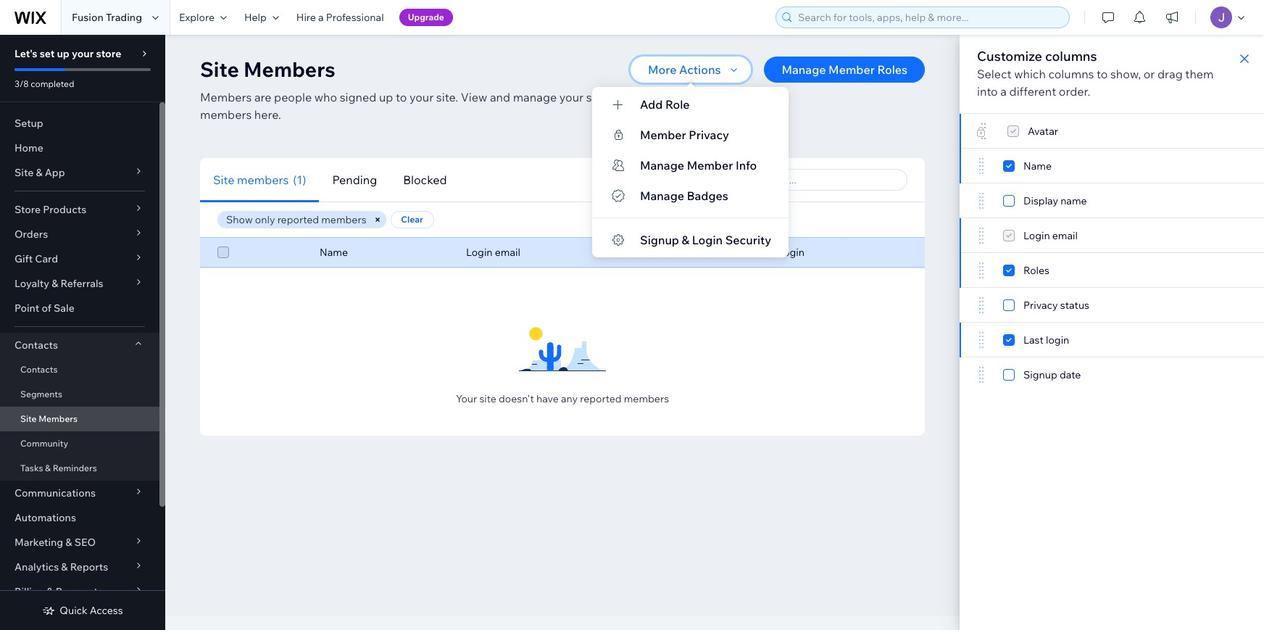 Task type: vqa. For each thing, say whether or not it's contained in the screenshot.
DRAG PRIVACY STATUS. image
yes



Task type: locate. For each thing, give the bounding box(es) containing it.
0 vertical spatial signup
[[640, 233, 679, 247]]

0 horizontal spatial signup
[[640, 233, 679, 247]]

1 vertical spatial drag . image
[[978, 331, 986, 349]]

& right "tasks"
[[45, 463, 51, 474]]

info
[[736, 158, 757, 173]]

member inside manage member roles button
[[829, 62, 875, 77]]

1 horizontal spatial member
[[687, 158, 733, 173]]

0 horizontal spatial up
[[57, 47, 70, 60]]

1 horizontal spatial to
[[1097, 67, 1108, 81]]

site right your
[[480, 392, 497, 405]]

drag . image
[[978, 227, 986, 244], [978, 262, 986, 279], [978, 366, 986, 384]]

1 vertical spatial manage
[[640, 158, 685, 173]]

0 vertical spatial contacts
[[15, 339, 58, 352]]

professional
[[326, 11, 384, 24]]

help
[[244, 11, 267, 24]]

site down segments
[[20, 413, 37, 424]]

1 vertical spatial login
[[1046, 334, 1070, 347]]

let's
[[15, 47, 37, 60]]

1 vertical spatial site
[[480, 392, 497, 405]]

order.
[[1059, 84, 1091, 99]]

and
[[490, 90, 511, 104]]

0 vertical spatial a
[[318, 11, 324, 24]]

loyalty & referrals
[[15, 277, 103, 290]]

contacts inside "popup button"
[[15, 339, 58, 352]]

& left seo
[[65, 536, 72, 549]]

roles inside button
[[878, 62, 908, 77]]

2 vertical spatial manage
[[640, 189, 685, 203]]

quick access
[[60, 604, 123, 617]]

signup down manage badges
[[640, 233, 679, 247]]

clear
[[401, 214, 423, 225]]

1 vertical spatial to
[[396, 90, 407, 104]]

to right "signed"
[[396, 90, 407, 104]]

members up community
[[39, 413, 78, 424]]

1 horizontal spatial last login
[[1024, 334, 1070, 347]]

drag . image for roles
[[978, 262, 986, 279]]

login left security
[[692, 233, 723, 247]]

help button
[[236, 0, 288, 35]]

drag . image down drag privacy status. image at top
[[978, 331, 986, 349]]

referrals
[[61, 277, 103, 290]]

members left are
[[200, 90, 252, 104]]

roles down the search for tools, apps, help & more... field
[[878, 62, 908, 77]]

1 horizontal spatial last
[[1024, 334, 1044, 347]]

site down home on the left top of page
[[15, 166, 34, 179]]

signup left date
[[1024, 368, 1058, 381]]

members are people who signed up to your site. view and manage your site members here.
[[200, 90, 606, 122]]

1 drag . image from the top
[[978, 157, 986, 175]]

drag
[[1158, 67, 1183, 81]]

1 vertical spatial member
[[640, 128, 687, 142]]

completed
[[31, 78, 74, 89]]

pending
[[332, 172, 377, 187]]

1 horizontal spatial login
[[1046, 334, 1070, 347]]

access
[[90, 604, 123, 617]]

& for tasks
[[45, 463, 51, 474]]

login down the privacy status
[[1046, 334, 1070, 347]]

drag privacy status. image
[[978, 297, 986, 314]]

payments
[[56, 585, 103, 598]]

store
[[15, 203, 41, 216]]

1 vertical spatial a
[[1001, 84, 1007, 99]]

drag . image left signup date checkbox
[[978, 366, 986, 384]]

up right 'set'
[[57, 47, 70, 60]]

contacts for contacts "popup button"
[[15, 339, 58, 352]]

1 vertical spatial privacy
[[1024, 299, 1058, 312]]

to
[[1097, 67, 1108, 81], [396, 90, 407, 104]]

contacts
[[15, 339, 58, 352], [20, 364, 58, 375]]

login right security
[[781, 246, 805, 259]]

products
[[43, 203, 86, 216]]

drag . image inside last login button
[[978, 331, 986, 349]]

role
[[666, 97, 690, 112]]

display name
[[1024, 194, 1088, 207]]

0 vertical spatial members
[[244, 57, 336, 82]]

0 horizontal spatial roles
[[655, 246, 681, 259]]

0 vertical spatial up
[[57, 47, 70, 60]]

a right into
[[1001, 84, 1007, 99]]

0 vertical spatial to
[[1097, 67, 1108, 81]]

0 horizontal spatial site
[[480, 392, 497, 405]]

to inside members are people who signed up to your site. view and manage your site members here.
[[396, 90, 407, 104]]

view
[[461, 90, 488, 104]]

add
[[640, 97, 663, 112]]

contacts up segments
[[20, 364, 58, 375]]

manage inside button
[[782, 62, 826, 77]]

0 horizontal spatial your
[[72, 47, 94, 60]]

drag . image inside the roles button
[[978, 262, 986, 279]]

Signup date checkbox
[[1004, 366, 1082, 384]]

roles inside checkbox
[[1024, 264, 1050, 277]]

up inside sidebar element
[[57, 47, 70, 60]]

& inside popup button
[[52, 277, 58, 290]]

& for marketing
[[65, 536, 72, 549]]

drag . image up drag display name. icon on the top of the page
[[978, 157, 986, 175]]

0 vertical spatial reported
[[277, 213, 319, 226]]

2 vertical spatial member
[[687, 158, 733, 173]]

billing & payments
[[15, 585, 103, 598]]

show
[[226, 213, 253, 226]]

1 horizontal spatial up
[[379, 90, 393, 104]]

2 horizontal spatial member
[[829, 62, 875, 77]]

member
[[829, 62, 875, 77], [640, 128, 687, 142], [687, 158, 733, 173]]

blocked button
[[390, 158, 460, 202]]

0 horizontal spatial site members
[[20, 413, 78, 424]]

manage for manage member roles
[[782, 62, 826, 77]]

setup link
[[0, 111, 160, 136]]

to inside customize columns select which columns to show, or drag them into a different order.
[[1097, 67, 1108, 81]]

0 vertical spatial manage
[[782, 62, 826, 77]]

privacy up manage member info
[[689, 128, 729, 142]]

name down show only reported members
[[320, 246, 348, 259]]

site members up are
[[200, 57, 336, 82]]

name up display
[[1024, 160, 1052, 173]]

1 horizontal spatial privacy
[[1024, 299, 1058, 312]]

have
[[537, 392, 559, 405]]

0 horizontal spatial last login
[[759, 246, 805, 259]]

reported right only
[[277, 213, 319, 226]]

& for signup
[[682, 233, 690, 247]]

members up people
[[244, 57, 336, 82]]

reported right any in the left bottom of the page
[[580, 392, 622, 405]]

None checkbox
[[218, 244, 229, 261]]

2 horizontal spatial roles
[[1024, 264, 1050, 277]]

3 drag . image from the top
[[978, 366, 986, 384]]

1 horizontal spatial site members
[[200, 57, 336, 82]]

0 vertical spatial drag . image
[[978, 227, 986, 244]]

point of sale
[[15, 302, 75, 315]]

drag . image down drag display name. icon on the top of the page
[[978, 227, 986, 244]]

drag . image
[[978, 157, 986, 175], [978, 331, 986, 349]]

site members link
[[0, 407, 160, 431]]

contacts down point of sale
[[15, 339, 58, 352]]

0 vertical spatial privacy
[[689, 128, 729, 142]]

more actions button
[[631, 57, 752, 83]]

& inside popup button
[[36, 166, 43, 179]]

1 vertical spatial contacts
[[20, 364, 58, 375]]

last login inside checkbox
[[1024, 334, 1070, 347]]

analytics & reports button
[[0, 555, 160, 579]]

site inside members are people who signed up to your site. view and manage your site members here.
[[586, 90, 606, 104]]

point
[[15, 302, 39, 315]]

& for billing
[[47, 585, 53, 598]]

0 vertical spatial login
[[781, 246, 805, 259]]

analytics
[[15, 561, 59, 574]]

your
[[72, 47, 94, 60], [410, 90, 434, 104], [560, 90, 584, 104]]

1 vertical spatial last
[[1024, 334, 1044, 347]]

store products
[[15, 203, 86, 216]]

signup date button
[[960, 358, 1265, 392]]

trading
[[106, 11, 142, 24]]

0 horizontal spatial member
[[640, 128, 687, 142]]

& left reports at the bottom
[[61, 561, 68, 574]]

2 vertical spatial roles
[[1024, 264, 1050, 277]]

signup inside checkbox
[[1024, 368, 1058, 381]]

2 vertical spatial drag . image
[[978, 366, 986, 384]]

0 vertical spatial site
[[586, 90, 606, 104]]

drag display name. image
[[978, 192, 986, 210]]

login
[[692, 233, 723, 247], [466, 246, 493, 259]]

contacts for contacts link at the bottom of the page
[[20, 364, 58, 375]]

1 horizontal spatial a
[[1001, 84, 1007, 99]]

are
[[254, 90, 272, 104]]

1 vertical spatial signup
[[1024, 368, 1058, 381]]

& left app
[[36, 166, 43, 179]]

quick
[[60, 604, 88, 617]]

name
[[1024, 160, 1052, 173], [320, 246, 348, 259]]

0 vertical spatial columns
[[1046, 48, 1098, 65]]

0 vertical spatial roles
[[878, 62, 908, 77]]

add role
[[640, 97, 690, 112]]

1 horizontal spatial roles
[[878, 62, 908, 77]]

manage for manage member info
[[640, 158, 685, 173]]

members
[[200, 107, 252, 122], [237, 172, 289, 187], [321, 213, 367, 226], [624, 392, 669, 405]]

card
[[35, 252, 58, 265]]

member for manage member roles
[[829, 62, 875, 77]]

empty state_generic_nothing here_desert image
[[519, 299, 606, 386]]

drag . image for last login
[[978, 331, 986, 349]]

your left "site." on the left of page
[[410, 90, 434, 104]]

0 horizontal spatial a
[[318, 11, 324, 24]]

privacy left the status
[[1024, 299, 1058, 312]]

1 horizontal spatial site
[[586, 90, 606, 104]]

segments link
[[0, 382, 160, 407]]

0 vertical spatial member
[[829, 62, 875, 77]]

your right manage
[[560, 90, 584, 104]]

Search for tools, apps, help & more... field
[[794, 7, 1065, 28]]

0 horizontal spatial privacy
[[689, 128, 729, 142]]

0 horizontal spatial to
[[396, 90, 407, 104]]

0 horizontal spatial name
[[320, 246, 348, 259]]

2 drag . image from the top
[[978, 331, 986, 349]]

community link
[[0, 431, 160, 456]]

& right loyalty
[[52, 277, 58, 290]]

your left store
[[72, 47, 94, 60]]

home
[[15, 141, 43, 154]]

1 horizontal spatial login
[[692, 233, 723, 247]]

tab list
[[200, 158, 556, 202]]

& inside popup button
[[65, 536, 72, 549]]

site left add
[[586, 90, 606, 104]]

communications
[[15, 487, 96, 500]]

fusion
[[72, 11, 104, 24]]

to left show, at the right top
[[1097, 67, 1108, 81]]

0 vertical spatial name
[[1024, 160, 1052, 173]]

privacy
[[689, 128, 729, 142], [1024, 299, 1058, 312]]

None checkbox
[[1008, 123, 1059, 140], [1004, 227, 1078, 244], [1008, 123, 1059, 140], [1004, 227, 1078, 244]]

0 vertical spatial last login
[[759, 246, 805, 259]]

of
[[42, 302, 51, 315]]

2 vertical spatial members
[[39, 413, 78, 424]]

a
[[318, 11, 324, 24], [1001, 84, 1007, 99]]

contacts button
[[0, 333, 160, 358]]

billing & payments button
[[0, 579, 160, 604]]

1 horizontal spatial name
[[1024, 160, 1052, 173]]

site.
[[436, 90, 458, 104]]

drag . image up drag privacy status. image at top
[[978, 262, 986, 279]]

contacts link
[[0, 358, 160, 382]]

email
[[495, 246, 521, 259]]

1 vertical spatial last login
[[1024, 334, 1070, 347]]

roles
[[878, 62, 908, 77], [655, 246, 681, 259], [1024, 264, 1050, 277]]

drag . image inside name button
[[978, 157, 986, 175]]

drag . image for signup date
[[978, 366, 986, 384]]

& right billing
[[47, 585, 53, 598]]

Last login checkbox
[[1004, 331, 1070, 349]]

1 horizontal spatial reported
[[580, 392, 622, 405]]

site members up community
[[20, 413, 78, 424]]

2 drag . image from the top
[[978, 262, 986, 279]]

roles up privacy status option
[[1024, 264, 1050, 277]]

up right "signed"
[[379, 90, 393, 104]]

1 drag . image from the top
[[978, 227, 986, 244]]

filter
[[657, 173, 682, 186]]

1 vertical spatial up
[[379, 90, 393, 104]]

1 vertical spatial drag . image
[[978, 262, 986, 279]]

0 vertical spatial drag . image
[[978, 157, 986, 175]]

manage member info
[[640, 158, 757, 173]]

login left email
[[466, 246, 493, 259]]

1 vertical spatial members
[[200, 90, 252, 104]]

point of sale link
[[0, 296, 160, 321]]

a right "hire"
[[318, 11, 324, 24]]

orders button
[[0, 222, 160, 247]]

& down manage badges
[[682, 233, 690, 247]]

site down explore
[[200, 57, 239, 82]]

roles down manage badges
[[655, 246, 681, 259]]

1 vertical spatial site members
[[20, 413, 78, 424]]

drag . image inside "signup date" button
[[978, 366, 986, 384]]

1 horizontal spatial signup
[[1024, 368, 1058, 381]]

0 horizontal spatial last
[[759, 246, 779, 259]]

site members inside site members link
[[20, 413, 78, 424]]

manage
[[782, 62, 826, 77], [640, 158, 685, 173], [640, 189, 685, 203]]

more
[[648, 62, 677, 77]]

seo
[[74, 536, 96, 549]]

Display name checkbox
[[1004, 192, 1088, 210]]



Task type: describe. For each thing, give the bounding box(es) containing it.
marketing & seo
[[15, 536, 96, 549]]

let's set up your store
[[15, 47, 121, 60]]

fusion trading
[[72, 11, 142, 24]]

& for loyalty
[[52, 277, 58, 290]]

communications button
[[0, 481, 160, 505]]

clear button
[[391, 211, 434, 228]]

actions
[[680, 62, 721, 77]]

drag . image for name
[[978, 157, 986, 175]]

signup for signup & login security
[[640, 233, 679, 247]]

upgrade
[[408, 12, 444, 22]]

name inside 'checkbox'
[[1024, 160, 1052, 173]]

tab list containing site members
[[200, 158, 556, 202]]

home link
[[0, 136, 160, 160]]

display
[[1024, 194, 1059, 207]]

roles button
[[960, 253, 1265, 288]]

site inside popup button
[[15, 166, 34, 179]]

manage member roles button
[[765, 57, 925, 83]]

badges
[[687, 189, 729, 203]]

& for site
[[36, 166, 43, 179]]

a inside customize columns select which columns to show, or drag them into a different order.
[[1001, 84, 1007, 99]]

signed
[[340, 90, 377, 104]]

them
[[1186, 67, 1214, 81]]

name
[[1061, 194, 1088, 207]]

manage for manage badges
[[640, 189, 685, 203]]

members inside members are people who signed up to your site. view and manage your site members here.
[[200, 107, 252, 122]]

different
[[1010, 84, 1057, 99]]

0 vertical spatial site members
[[200, 57, 336, 82]]

last inside last login checkbox
[[1024, 334, 1044, 347]]

0 horizontal spatial login
[[781, 246, 805, 259]]

any
[[561, 392, 578, 405]]

display name button
[[960, 183, 1265, 218]]

tasks
[[20, 463, 43, 474]]

3/8 completed
[[15, 78, 74, 89]]

status
[[1061, 299, 1090, 312]]

analytics & reports
[[15, 561, 108, 574]]

site up show at the top left of page
[[213, 172, 235, 187]]

loyalty
[[15, 277, 49, 290]]

your site doesn't have any reported members
[[456, 392, 669, 405]]

hire a professional
[[296, 11, 384, 24]]

privacy inside option
[[1024, 299, 1058, 312]]

site members (1)
[[213, 172, 306, 187]]

& for analytics
[[61, 561, 68, 574]]

member privacy
[[640, 128, 729, 142]]

store
[[96, 47, 121, 60]]

show only reported members
[[226, 213, 367, 226]]

your
[[456, 392, 477, 405]]

reports
[[70, 561, 108, 574]]

signup date
[[1024, 368, 1082, 381]]

sale
[[54, 302, 75, 315]]

sidebar element
[[0, 35, 165, 630]]

member for manage member info
[[687, 158, 733, 173]]

orders
[[15, 228, 48, 241]]

blocked
[[403, 172, 447, 187]]

customize
[[978, 48, 1043, 65]]

0 vertical spatial last
[[759, 246, 779, 259]]

more actions
[[648, 62, 721, 77]]

login email
[[466, 246, 521, 259]]

1 horizontal spatial your
[[410, 90, 434, 104]]

privacy status
[[1024, 299, 1090, 312]]

Roles checkbox
[[1004, 262, 1050, 279]]

pending button
[[319, 158, 390, 202]]

Privacy status checkbox
[[1004, 297, 1090, 314]]

upgrade button
[[399, 9, 453, 26]]

site & app
[[15, 166, 65, 179]]

members inside sidebar element
[[39, 413, 78, 424]]

setup
[[15, 117, 43, 130]]

tasks & reminders
[[20, 463, 97, 474]]

members inside members are people who signed up to your site. view and manage your site members here.
[[200, 90, 252, 104]]

explore
[[179, 11, 215, 24]]

1 vertical spatial name
[[320, 246, 348, 259]]

1 vertical spatial reported
[[580, 392, 622, 405]]

last login button
[[960, 323, 1265, 358]]

gift card button
[[0, 247, 160, 271]]

Name checkbox
[[1004, 157, 1052, 175]]

marketing
[[15, 536, 63, 549]]

which
[[1015, 67, 1046, 81]]

1 vertical spatial roles
[[655, 246, 681, 259]]

up inside members are people who signed up to your site. view and manage your site members here.
[[379, 90, 393, 104]]

Search... field
[[752, 170, 903, 190]]

automations link
[[0, 505, 160, 530]]

or
[[1144, 67, 1155, 81]]

gift
[[15, 252, 33, 265]]

set
[[40, 47, 55, 60]]

login inside checkbox
[[1046, 334, 1070, 347]]

manage badges
[[640, 189, 729, 203]]

1 vertical spatial columns
[[1049, 67, 1095, 81]]

site & app button
[[0, 160, 160, 185]]

your inside sidebar element
[[72, 47, 94, 60]]

filter button
[[631, 169, 695, 191]]

signup for signup date
[[1024, 368, 1058, 381]]

app
[[45, 166, 65, 179]]

privacy status button
[[960, 288, 1265, 323]]

tasks & reminders link
[[0, 456, 160, 481]]

2 horizontal spatial your
[[560, 90, 584, 104]]

quick access button
[[42, 604, 123, 617]]

name button
[[960, 149, 1265, 183]]

people
[[274, 90, 312, 104]]

0 horizontal spatial reported
[[277, 213, 319, 226]]

0 horizontal spatial login
[[466, 246, 493, 259]]

automations
[[15, 511, 76, 524]]

gift card
[[15, 252, 58, 265]]



